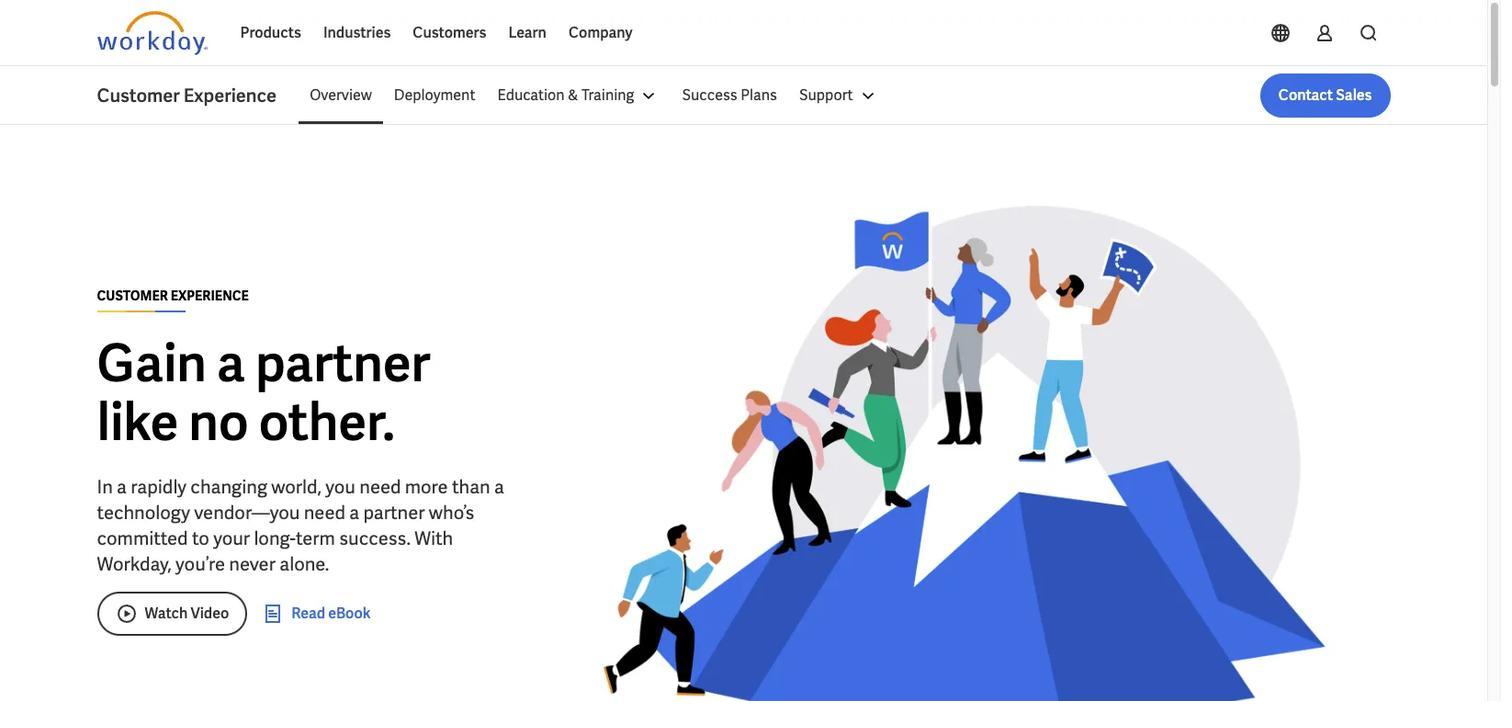 Task type: locate. For each thing, give the bounding box(es) containing it.
1 horizontal spatial need
[[360, 475, 401, 499]]

a down you
[[349, 500, 360, 524]]

education & training button
[[487, 74, 671, 118]]

contact
[[1279, 85, 1334, 105]]

need up term
[[304, 500, 346, 524]]

you
[[326, 475, 356, 499]]

products
[[240, 23, 301, 42]]

watch video
[[145, 603, 229, 623]]

workday,
[[97, 552, 172, 576]]

overview link
[[299, 74, 383, 118]]

education
[[498, 85, 565, 105]]

list
[[299, 74, 1391, 118]]

customer
[[97, 84, 180, 108]]

need right you
[[360, 475, 401, 499]]

sales
[[1337, 85, 1373, 105]]

with
[[415, 526, 453, 550]]

0 horizontal spatial need
[[304, 500, 346, 524]]

partner
[[256, 330, 431, 397], [363, 500, 425, 524]]

customers
[[413, 23, 487, 42]]

industries
[[323, 23, 391, 42]]

like
[[97, 388, 179, 455]]

0 vertical spatial partner
[[256, 330, 431, 397]]

experience
[[184, 84, 277, 108]]

partner inside gain a partner like no other.
[[256, 330, 431, 397]]

a down experience
[[217, 330, 245, 397]]

term
[[296, 526, 335, 550]]

vendor—you
[[194, 500, 300, 524]]

your
[[213, 526, 250, 550]]

industries button
[[312, 11, 402, 55]]

more
[[405, 475, 448, 499]]

alone.
[[280, 552, 329, 576]]

never
[[229, 552, 276, 576]]

menu
[[299, 74, 890, 118]]

&
[[568, 85, 579, 105]]

1 vertical spatial partner
[[363, 500, 425, 524]]

read
[[292, 603, 325, 623]]

watch
[[145, 603, 188, 623]]

plans
[[741, 85, 778, 105]]

learn button
[[498, 11, 558, 55]]

technology
[[97, 500, 190, 524]]

customers button
[[402, 11, 498, 55]]

education & training
[[498, 85, 635, 105]]

world,
[[271, 475, 322, 499]]

a
[[217, 330, 245, 397], [117, 475, 127, 499], [495, 475, 505, 499], [349, 500, 360, 524]]

a inside gain a partner like no other.
[[217, 330, 245, 397]]

need
[[360, 475, 401, 499], [304, 500, 346, 524]]

0 vertical spatial need
[[360, 475, 401, 499]]

who's
[[429, 500, 475, 524]]

no
[[189, 388, 249, 455]]

than
[[452, 475, 491, 499]]

'' image
[[538, 184, 1391, 701]]

company button
[[558, 11, 644, 55]]

gain a partner like no other.
[[97, 330, 431, 455]]

in a rapidly changing world, you need more than a technology vendor—you need a partner who's committed to your long-term success. with workday, you're never alone.
[[97, 475, 505, 576]]

to
[[192, 526, 209, 550]]

learn
[[509, 23, 547, 42]]



Task type: vqa. For each thing, say whether or not it's contained in the screenshot.
'Company' Dropdown Button
yes



Task type: describe. For each thing, give the bounding box(es) containing it.
partner inside in a rapidly changing world, you need more than a technology vendor—you need a partner who's committed to your long-term success. with workday, you're never alone.
[[363, 500, 425, 524]]

contact sales link
[[1261, 74, 1391, 118]]

ebook
[[328, 603, 371, 623]]

training
[[582, 85, 635, 105]]

read ebook link
[[262, 602, 371, 625]]

committed
[[97, 526, 188, 550]]

1 vertical spatial need
[[304, 500, 346, 524]]

list containing overview
[[299, 74, 1391, 118]]

success
[[682, 85, 738, 105]]

menu containing overview
[[299, 74, 890, 118]]

support
[[800, 85, 853, 105]]

success plans link
[[671, 74, 789, 118]]

contact sales
[[1279, 85, 1373, 105]]

customer experience link
[[97, 83, 299, 108]]

gain
[[97, 330, 207, 397]]

read ebook
[[292, 603, 371, 623]]

deployment
[[394, 85, 476, 105]]

a right than
[[495, 475, 505, 499]]

in
[[97, 475, 113, 499]]

customer experience
[[97, 287, 249, 304]]

products button
[[229, 11, 312, 55]]

changing
[[191, 475, 267, 499]]

video
[[191, 603, 229, 623]]

customer experience
[[97, 84, 277, 108]]

support button
[[789, 74, 890, 118]]

overview
[[310, 85, 372, 105]]

rapidly
[[131, 475, 187, 499]]

long-
[[254, 526, 296, 550]]

a right in
[[117, 475, 127, 499]]

company
[[569, 23, 633, 42]]

deployment link
[[383, 74, 487, 118]]

success.
[[339, 526, 411, 550]]

go to the homepage image
[[97, 11, 207, 55]]

experience
[[171, 287, 249, 304]]

you're
[[176, 552, 225, 576]]

watch video link
[[97, 591, 248, 636]]

other.
[[259, 388, 395, 455]]

success plans
[[682, 85, 778, 105]]

customer
[[97, 287, 168, 304]]



